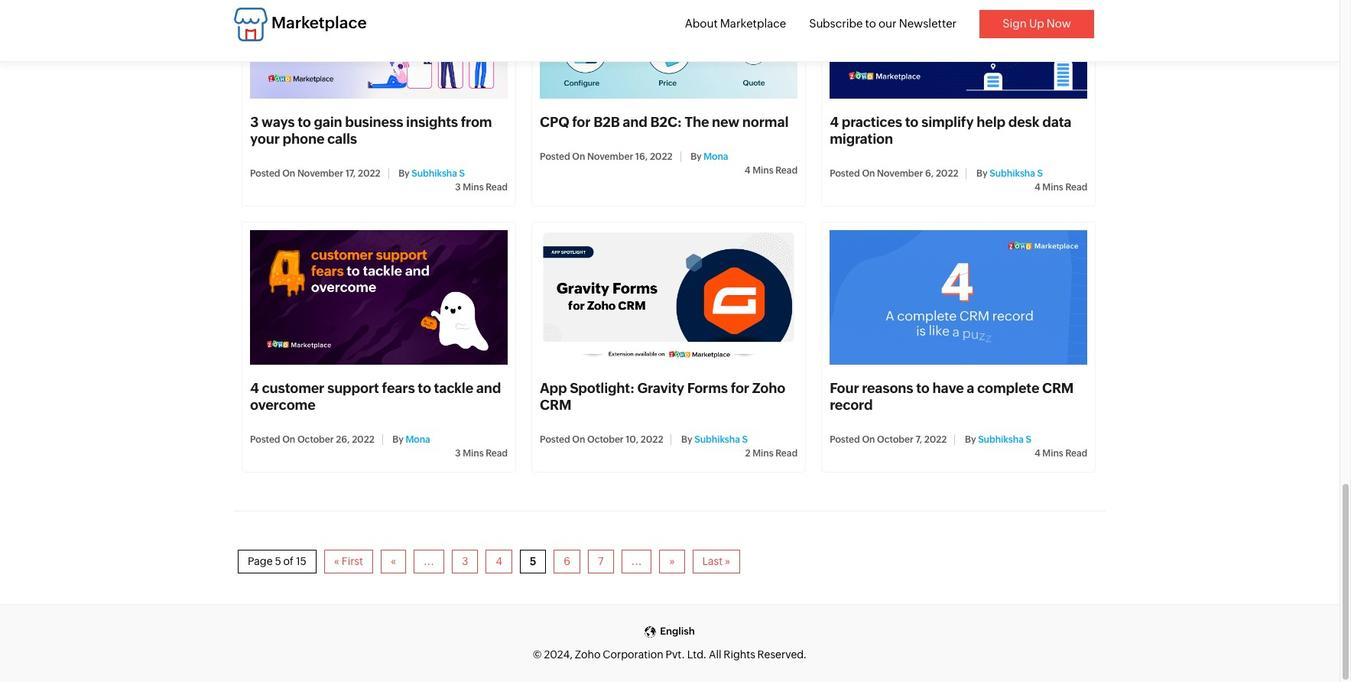 Task type: describe. For each thing, give the bounding box(es) containing it.
crm for app spotlight: gravity forms for zoho crm
[[540, 397, 571, 413]]

©
[[533, 648, 542, 661]]

2 mins read
[[745, 448, 798, 459]]

4 practices to simplify help desk data migration image
[[830, 0, 1088, 99]]

16,
[[635, 152, 648, 162]]

cpq for b2b and b2c: the new normal
[[540, 114, 789, 130]]

on for practices
[[862, 168, 875, 179]]

your
[[250, 131, 280, 147]]

by for help
[[977, 168, 988, 179]]

insights
[[406, 114, 458, 130]]

mins for four reasons to have a complete crm record
[[1042, 448, 1063, 459]]

by for to
[[393, 435, 404, 445]]

7,
[[916, 435, 922, 445]]

subscribe to our newsletter link
[[809, 17, 957, 30]]

forms
[[687, 380, 728, 396]]

s for desk
[[1037, 168, 1043, 179]]

read for 3 ways to gain business insights from your phone calls
[[486, 182, 508, 193]]

« for «
[[391, 555, 396, 568]]

practices
[[842, 114, 902, 130]]

« for « first
[[334, 555, 339, 568]]

about
[[685, 17, 718, 30]]

fears
[[382, 380, 415, 396]]

3 inside 3 link
[[462, 555, 468, 568]]

a
[[967, 380, 974, 396]]

october for reasons
[[877, 435, 914, 445]]

subhiksha s link for desk
[[990, 168, 1043, 179]]

6,
[[925, 168, 934, 179]]

desk
[[1008, 114, 1040, 130]]

6
[[564, 555, 570, 568]]

4 customer support fears to tackle and overcome link
[[250, 380, 501, 413]]

0 horizontal spatial marketplace
[[271, 14, 367, 32]]

4 practices to simplify help desk data migration
[[830, 114, 1072, 147]]

up
[[1029, 17, 1044, 30]]

1 ... from the left
[[424, 555, 434, 568]]

support
[[327, 380, 379, 396]]

on for spotlight:
[[572, 435, 585, 445]]

posted for 4 customer support fears to tackle and overcome
[[250, 435, 280, 445]]

and inside 4 customer support fears to tackle and overcome
[[476, 380, 501, 396]]

last »
[[702, 555, 730, 568]]

« link
[[381, 550, 406, 574]]

15
[[296, 555, 307, 568]]

2022 for and
[[650, 152, 673, 162]]

our
[[879, 17, 897, 30]]

november for simplify
[[877, 168, 923, 179]]

phone
[[283, 131, 324, 147]]

complete
[[977, 380, 1039, 396]]

mona link for tackle
[[406, 435, 430, 445]]

marketplace link
[[234, 8, 367, 41]]

customer
[[262, 380, 324, 396]]

17,
[[345, 168, 356, 179]]

read for app spotlight: gravity forms for zoho crm
[[776, 448, 798, 459]]

posted on november 17, 2022
[[250, 168, 380, 179]]

read for cpq for b2b and b2c: the new normal
[[776, 165, 798, 176]]

on for ways
[[282, 168, 295, 179]]

4 down desk
[[1035, 182, 1040, 193]]

« first
[[334, 555, 363, 568]]

© 2024, zoho corporation pvt. ltd. all rights reserved. footer
[[0, 604, 1340, 682]]

subscribe to our newsletter
[[809, 17, 957, 30]]

4 down the normal at the right of page
[[745, 165, 751, 176]]

sign
[[1003, 17, 1027, 30]]

posted for app spotlight: gravity forms for zoho crm
[[540, 435, 570, 445]]

mona for tackle
[[406, 435, 430, 445]]

ltd.
[[687, 648, 707, 661]]

to for four reasons to have a complete crm record
[[916, 380, 930, 396]]

sign up now link
[[980, 10, 1094, 38]]

4 customer support fears to tackle and overcome image
[[250, 230, 508, 365]]

sign up now
[[1003, 17, 1071, 30]]

4 down complete
[[1035, 448, 1040, 459]]

to for 3 ways to gain business insights from your phone calls
[[298, 114, 311, 130]]

four reasons to have a complete crm record link
[[830, 380, 1074, 413]]

on for for
[[572, 152, 585, 162]]

by for for
[[681, 435, 692, 445]]

3 ways to gain business insights from your phone calls
[[250, 114, 492, 147]]

2022 for gain
[[358, 168, 380, 179]]

gain
[[314, 114, 342, 130]]

migration
[[830, 131, 893, 147]]

rights
[[724, 648, 755, 661]]

by for a
[[965, 435, 976, 445]]

4 link
[[486, 550, 512, 574]]

data
[[1042, 114, 1072, 130]]

4 practices to simplify help desk data migration link
[[830, 114, 1072, 147]]

subhiksha for business
[[412, 168, 457, 179]]

mins for app spotlight: gravity forms for zoho crm
[[753, 448, 774, 459]]

6 link
[[554, 550, 580, 574]]

© 2024, zoho corporation pvt. ltd. all rights reserved.
[[533, 648, 807, 661]]

for inside app spotlight: gravity forms for zoho crm
[[731, 380, 749, 396]]

7
[[598, 555, 604, 568]]

reasons
[[862, 380, 913, 396]]

all
[[709, 648, 721, 661]]

app spotlight: gravity forms for zoho crm link
[[540, 380, 785, 413]]

posted on october 7, 2022
[[830, 435, 947, 445]]

four reasons to have a complete crm record image
[[830, 230, 1088, 365]]

mins for 4 practices to simplify help desk data migration
[[1042, 182, 1063, 193]]

zoho inside app spotlight: gravity forms for zoho crm
[[752, 380, 785, 396]]

4 mins read for four reasons to have a complete crm record
[[1035, 448, 1088, 459]]

the
[[685, 114, 709, 130]]

subhiksha for help
[[990, 168, 1035, 179]]

3 ways to gain business insights from your phone calls link
[[250, 114, 492, 147]]

subhiksha for for
[[694, 435, 740, 445]]

gravity
[[637, 380, 684, 396]]

october for customer
[[297, 435, 334, 445]]

2 ... from the left
[[631, 555, 642, 568]]

subhiksha s link for complete
[[978, 435, 1031, 445]]

page
[[248, 555, 273, 568]]

posted for cpq for b2b and b2c: the new normal
[[540, 152, 570, 162]]

3 ways to gain business insights from your phone calls image
[[250, 0, 508, 99]]

read for 4 customer support fears to tackle and overcome
[[486, 448, 508, 459]]

2024,
[[544, 648, 573, 661]]

posted on october 26, 2022
[[250, 435, 374, 445]]

four
[[830, 380, 859, 396]]

posted on october 10, 2022
[[540, 435, 663, 445]]

app
[[540, 380, 567, 396]]

app spotlight: gravity forms for zoho crm image
[[540, 230, 798, 365]]

4 inside 4 customer support fears to tackle and overcome
[[250, 380, 259, 396]]

normal
[[742, 114, 789, 130]]

reserved.
[[757, 648, 807, 661]]



Task type: vqa. For each thing, say whether or not it's contained in the screenshot.
the by Subhiksha S associated with 3 ways to gain business insights from your phone calls
no



Task type: locate. For each thing, give the bounding box(es) containing it.
subhiksha s link down desk
[[990, 168, 1043, 179]]

0 vertical spatial mona link
[[704, 152, 728, 162]]

s down from
[[459, 168, 465, 179]]

posted down app
[[540, 435, 570, 445]]

by down 4 customer support fears to tackle and overcome 'link'
[[393, 435, 404, 445]]

to up phone
[[298, 114, 311, 130]]

subhiksha down desk
[[990, 168, 1035, 179]]

2
[[745, 448, 751, 459]]

0 vertical spatial for
[[572, 114, 591, 130]]

to inside four reasons to have a complete crm record
[[916, 380, 930, 396]]

crm right complete
[[1042, 380, 1074, 396]]

3 october from the left
[[877, 435, 914, 445]]

subhiksha s link for insights
[[412, 168, 465, 179]]

2 3 mins read from the top
[[455, 448, 508, 459]]

navigation containing page 5 of 15
[[234, 511, 1106, 581]]

0 vertical spatial zoho
[[752, 380, 785, 396]]

by
[[691, 152, 702, 162], [399, 168, 410, 179], [977, 168, 988, 179], [393, 435, 404, 445], [681, 435, 692, 445], [965, 435, 976, 445]]

by right 17,
[[399, 168, 410, 179]]

crm inside app spotlight: gravity forms for zoho crm
[[540, 397, 571, 413]]

2 october from the left
[[587, 435, 624, 445]]

help
[[977, 114, 1005, 130]]

october left 10,
[[587, 435, 624, 445]]

by for business
[[399, 168, 410, 179]]

0 horizontal spatial «
[[334, 555, 339, 568]]

1 october from the left
[[297, 435, 334, 445]]

read for 4 practices to simplify help desk data migration
[[1065, 182, 1088, 193]]

mona down 'new'
[[704, 152, 728, 162]]

2 5 from the left
[[530, 555, 536, 568]]

3 up 'your'
[[250, 114, 259, 130]]

on for reasons
[[862, 435, 875, 445]]

english
[[660, 626, 695, 637]]

mona link
[[704, 152, 728, 162], [406, 435, 430, 445]]

0 horizontal spatial ...
[[424, 555, 434, 568]]

ways
[[262, 114, 295, 130]]

4 inside navigation
[[496, 555, 502, 568]]

mins for 3 ways to gain business insights from your phone calls
[[463, 182, 484, 193]]

2022
[[650, 152, 673, 162], [358, 168, 380, 179], [936, 168, 958, 179], [352, 435, 374, 445], [641, 435, 663, 445], [924, 435, 947, 445]]

... left » link
[[631, 555, 642, 568]]

0 vertical spatial by mona
[[689, 152, 728, 162]]

26,
[[336, 435, 350, 445]]

crm inside four reasons to have a complete crm record
[[1042, 380, 1074, 396]]

3 inside 3 ways to gain business insights from your phone calls
[[250, 114, 259, 130]]

to inside 3 ways to gain business insights from your phone calls
[[298, 114, 311, 130]]

4 mins read for 4 practices to simplify help desk data migration
[[1035, 182, 1088, 193]]

0 horizontal spatial and
[[476, 380, 501, 396]]

1 vertical spatial mona link
[[406, 435, 430, 445]]

for left b2b
[[572, 114, 591, 130]]

subhiksha s link down complete
[[978, 435, 1031, 445]]

mins for cpq for b2b and b2c: the new normal
[[753, 165, 774, 176]]

s for complete
[[1026, 435, 1031, 445]]

newsletter
[[899, 17, 957, 30]]

about marketplace
[[685, 17, 786, 30]]

on down migration
[[862, 168, 875, 179]]

3 down tackle
[[455, 448, 461, 459]]

app spotlight: gravity forms for zoho crm
[[540, 380, 785, 413]]

3 down insights on the left of the page
[[455, 182, 461, 193]]

3 mins read down from
[[455, 182, 508, 193]]

mins for 4 customer support fears to tackle and overcome
[[463, 448, 484, 459]]

subhiksha s link up 2 at the right
[[694, 435, 748, 445]]

and
[[623, 114, 647, 130], [476, 380, 501, 396]]

0 horizontal spatial mona
[[406, 435, 430, 445]]

page 5 of 15
[[248, 555, 307, 568]]

and right tackle
[[476, 380, 501, 396]]

october left 7, at the bottom right
[[877, 435, 914, 445]]

0 vertical spatial crm
[[1042, 380, 1074, 396]]

navigation
[[234, 511, 1106, 581]]

1 horizontal spatial november
[[587, 152, 633, 162]]

s down complete
[[1026, 435, 1031, 445]]

1 « from the left
[[334, 555, 339, 568]]

0 horizontal spatial zoho
[[575, 648, 601, 661]]

posted for four reasons to have a complete crm record
[[830, 435, 860, 445]]

main content containing 3 ways to gain business insights from your phone calls
[[223, 0, 1117, 604]]

november left 6,
[[877, 168, 923, 179]]

1 vertical spatial 4 mins read
[[1035, 182, 1088, 193]]

posted on november 16, 2022
[[540, 152, 673, 162]]

0 vertical spatial and
[[623, 114, 647, 130]]

posted down cpq
[[540, 152, 570, 162]]

on left 10,
[[572, 435, 585, 445]]

november left 17,
[[297, 168, 343, 179]]

2022 right the 26,
[[352, 435, 374, 445]]

to inside 4 practices to simplify help desk data migration
[[905, 114, 919, 130]]

1 horizontal spatial crm
[[1042, 380, 1074, 396]]

mona
[[704, 152, 728, 162], [406, 435, 430, 445]]

posted down "overcome"
[[250, 435, 280, 445]]

mona link down fears
[[406, 435, 430, 445]]

« left first
[[334, 555, 339, 568]]

by subhiksha s for help
[[975, 168, 1043, 179]]

of
[[283, 555, 294, 568]]

1 horizontal spatial zoho
[[752, 380, 785, 396]]

to left simplify
[[905, 114, 919, 130]]

0 horizontal spatial mona link
[[406, 435, 430, 445]]

2 horizontal spatial november
[[877, 168, 923, 179]]

2022 right 16,
[[650, 152, 673, 162]]

by down help
[[977, 168, 988, 179]]

crm for four reasons to have a complete crm record
[[1042, 380, 1074, 396]]

s up 2 at the right
[[742, 435, 748, 445]]

1 horizontal spatial ...
[[631, 555, 642, 568]]

0 vertical spatial 3 mins read
[[455, 182, 508, 193]]

new
[[712, 114, 739, 130]]

5 right 4 link
[[530, 555, 536, 568]]

2 horizontal spatial october
[[877, 435, 914, 445]]

3 mins read for 3 ways to gain business insights from your phone calls
[[455, 182, 508, 193]]

by mona down fears
[[391, 435, 430, 445]]

s for zoho
[[742, 435, 748, 445]]

posted for 4 practices to simplify help desk data migration
[[830, 168, 860, 179]]

« first link
[[324, 550, 373, 574]]

subhiksha s link
[[412, 168, 465, 179], [990, 168, 1043, 179], [694, 435, 748, 445], [978, 435, 1031, 445]]

by subhiksha s down insights on the left of the page
[[396, 168, 465, 179]]

3 mins read down tackle
[[455, 448, 508, 459]]

mona link down 'new'
[[704, 152, 728, 162]]

subscribe
[[809, 17, 863, 30]]

1 horizontal spatial marketplace
[[720, 17, 786, 30]]

2 « from the left
[[391, 555, 396, 568]]

4 right 3 link
[[496, 555, 502, 568]]

posted
[[540, 152, 570, 162], [250, 168, 280, 179], [830, 168, 860, 179], [250, 435, 280, 445], [540, 435, 570, 445], [830, 435, 860, 445]]

have
[[932, 380, 964, 396]]

by mona down the
[[689, 152, 728, 162]]

1 vertical spatial by mona
[[391, 435, 430, 445]]

zoho
[[752, 380, 785, 396], [575, 648, 601, 661]]

1 horizontal spatial by mona
[[689, 152, 728, 162]]

1 horizontal spatial and
[[623, 114, 647, 130]]

first
[[342, 555, 363, 568]]

mins
[[753, 165, 774, 176], [463, 182, 484, 193], [1042, 182, 1063, 193], [463, 448, 484, 459], [753, 448, 774, 459], [1042, 448, 1063, 459]]

»
[[669, 555, 675, 568], [725, 555, 730, 568]]

from
[[461, 114, 492, 130]]

subhiksha for a
[[978, 435, 1024, 445]]

zoho right 2024,
[[575, 648, 601, 661]]

by mona for tackle
[[391, 435, 430, 445]]

2 vertical spatial 4 mins read
[[1035, 448, 1088, 459]]

simplify
[[921, 114, 974, 130]]

october left the 26,
[[297, 435, 334, 445]]

« right first
[[391, 555, 396, 568]]

zoho inside footer
[[575, 648, 601, 661]]

now
[[1047, 17, 1071, 30]]

1 horizontal spatial mona link
[[704, 152, 728, 162]]

on down phone
[[282, 168, 295, 179]]

2 » from the left
[[725, 555, 730, 568]]

by down four reasons to have a complete crm record link
[[965, 435, 976, 445]]

1 vertical spatial zoho
[[575, 648, 601, 661]]

subhiksha s link down insights on the left of the page
[[412, 168, 465, 179]]

4 up "overcome"
[[250, 380, 259, 396]]

posted down the record
[[830, 435, 860, 445]]

by subhiksha s for business
[[396, 168, 465, 179]]

subhiksha down complete
[[978, 435, 1024, 445]]

to left have
[[916, 380, 930, 396]]

by down the
[[691, 152, 702, 162]]

last
[[702, 555, 723, 568]]

about marketplace link
[[685, 17, 786, 30]]

» left last
[[669, 555, 675, 568]]

by subhiksha s
[[396, 168, 465, 179], [975, 168, 1043, 179], [679, 435, 748, 445], [963, 435, 1031, 445]]

overcome
[[250, 397, 315, 413]]

mona link for the
[[704, 152, 728, 162]]

subhiksha down forms
[[694, 435, 740, 445]]

subhiksha s link for zoho
[[694, 435, 748, 445]]

1 horizontal spatial october
[[587, 435, 624, 445]]

by subhiksha s for a
[[963, 435, 1031, 445]]

marketplace
[[271, 14, 367, 32], [720, 17, 786, 30]]

1 horizontal spatial 5
[[530, 555, 536, 568]]

4 mins read for cpq for b2b and b2c: the new normal
[[745, 165, 798, 176]]

» link
[[659, 550, 685, 574]]

2022 for have
[[924, 435, 947, 445]]

cpq for b2b and b2c: the new normal image
[[540, 0, 798, 99]]

0 vertical spatial mona
[[704, 152, 728, 162]]

by mona for the
[[689, 152, 728, 162]]

4 customer support fears to tackle and overcome
[[250, 380, 501, 413]]

3 mins read for 4 customer support fears to tackle and overcome
[[455, 448, 508, 459]]

10,
[[626, 435, 639, 445]]

cpq for b2b and b2c: the new normal link
[[540, 114, 789, 130]]

to right fears
[[418, 380, 431, 396]]

s for insights
[[459, 168, 465, 179]]

on
[[572, 152, 585, 162], [282, 168, 295, 179], [862, 168, 875, 179], [282, 435, 295, 445], [572, 435, 585, 445], [862, 435, 875, 445]]

by subhiksha s down desk
[[975, 168, 1043, 179]]

» right last
[[725, 555, 730, 568]]

posted on november 6, 2022
[[830, 168, 958, 179]]

1 vertical spatial for
[[731, 380, 749, 396]]

tackle
[[434, 380, 473, 396]]

s down desk
[[1037, 168, 1043, 179]]

on down the record
[[862, 435, 875, 445]]

2022 right 10,
[[641, 435, 663, 445]]

5 left of
[[275, 555, 281, 568]]

main content
[[223, 0, 1117, 604]]

posted down migration
[[830, 168, 860, 179]]

subhiksha down insights on the left of the page
[[412, 168, 457, 179]]

4 inside 4 practices to simplify help desk data migration
[[830, 114, 839, 130]]

... right « "link"
[[424, 555, 434, 568]]

1 horizontal spatial »
[[725, 555, 730, 568]]

0 horizontal spatial november
[[297, 168, 343, 179]]

on for customer
[[282, 435, 295, 445]]

to for 4 practices to simplify help desk data migration
[[905, 114, 919, 130]]

to left our
[[865, 17, 876, 30]]

posted for 3 ways to gain business insights from your phone calls
[[250, 168, 280, 179]]

by subhiksha s down complete
[[963, 435, 1031, 445]]

november left 16,
[[587, 152, 633, 162]]

spotlight:
[[570, 380, 635, 396]]

last » link
[[692, 550, 740, 574]]

...
[[424, 555, 434, 568], [631, 555, 642, 568]]

zoho right forms
[[752, 380, 785, 396]]

and right b2b
[[623, 114, 647, 130]]

0 vertical spatial 4 mins read
[[745, 165, 798, 176]]

record
[[830, 397, 873, 413]]

for right forms
[[731, 380, 749, 396]]

four reasons to have a complete crm record
[[830, 380, 1074, 413]]

b2b
[[593, 114, 620, 130]]

1 vertical spatial mona
[[406, 435, 430, 445]]

2022 for forms
[[641, 435, 663, 445]]

1 horizontal spatial «
[[391, 555, 396, 568]]

october for spotlight:
[[587, 435, 624, 445]]

cpq
[[540, 114, 569, 130]]

3 left 4 link
[[462, 555, 468, 568]]

by down app spotlight: gravity forms for zoho crm
[[681, 435, 692, 445]]

by mona
[[689, 152, 728, 162], [391, 435, 430, 445]]

2022 right 6,
[[936, 168, 958, 179]]

1 vertical spatial and
[[476, 380, 501, 396]]

mona down fears
[[406, 435, 430, 445]]

0 horizontal spatial »
[[669, 555, 675, 568]]

1 vertical spatial 3 mins read
[[455, 448, 508, 459]]

corporation
[[603, 648, 663, 661]]

1 » from the left
[[669, 555, 675, 568]]

posted down 'your'
[[250, 168, 280, 179]]

by subhiksha s for for
[[679, 435, 748, 445]]

0 horizontal spatial 5
[[275, 555, 281, 568]]

«
[[334, 555, 339, 568], [391, 555, 396, 568]]

0 horizontal spatial for
[[572, 114, 591, 130]]

« inside "link"
[[391, 555, 396, 568]]

4 up migration
[[830, 114, 839, 130]]

1 3 mins read from the top
[[455, 182, 508, 193]]

on down "overcome"
[[282, 435, 295, 445]]

2022 for simplify
[[936, 168, 958, 179]]

1 vertical spatial crm
[[540, 397, 571, 413]]

november for and
[[587, 152, 633, 162]]

to inside 4 customer support fears to tackle and overcome
[[418, 380, 431, 396]]

2022 right 7, at the bottom right
[[924, 435, 947, 445]]

on left 16,
[[572, 152, 585, 162]]

2022 right 17,
[[358, 168, 380, 179]]

mona for the
[[704, 152, 728, 162]]

s
[[459, 168, 465, 179], [1037, 168, 1043, 179], [742, 435, 748, 445], [1026, 435, 1031, 445]]

business
[[345, 114, 403, 130]]

b2c:
[[650, 114, 682, 130]]

2022 for fears
[[352, 435, 374, 445]]

1 5 from the left
[[275, 555, 281, 568]]

to
[[865, 17, 876, 30], [298, 114, 311, 130], [905, 114, 919, 130], [418, 380, 431, 396], [916, 380, 930, 396]]

pvt.
[[666, 648, 685, 661]]

0 horizontal spatial october
[[297, 435, 334, 445]]

for
[[572, 114, 591, 130], [731, 380, 749, 396]]

crm
[[1042, 380, 1074, 396], [540, 397, 571, 413]]

november for gain
[[297, 168, 343, 179]]

calls
[[327, 131, 357, 147]]

0 horizontal spatial crm
[[540, 397, 571, 413]]

1 horizontal spatial mona
[[704, 152, 728, 162]]

3 mins read
[[455, 182, 508, 193], [455, 448, 508, 459]]

0 horizontal spatial by mona
[[391, 435, 430, 445]]

read for four reasons to have a complete crm record
[[1065, 448, 1088, 459]]

3 link
[[452, 550, 478, 574]]

7 link
[[588, 550, 614, 574]]

crm down app
[[540, 397, 571, 413]]

by for b2c:
[[691, 152, 702, 162]]

1 horizontal spatial for
[[731, 380, 749, 396]]

4 mins read
[[745, 165, 798, 176], [1035, 182, 1088, 193], [1035, 448, 1088, 459]]

by subhiksha s up 2 at the right
[[679, 435, 748, 445]]



